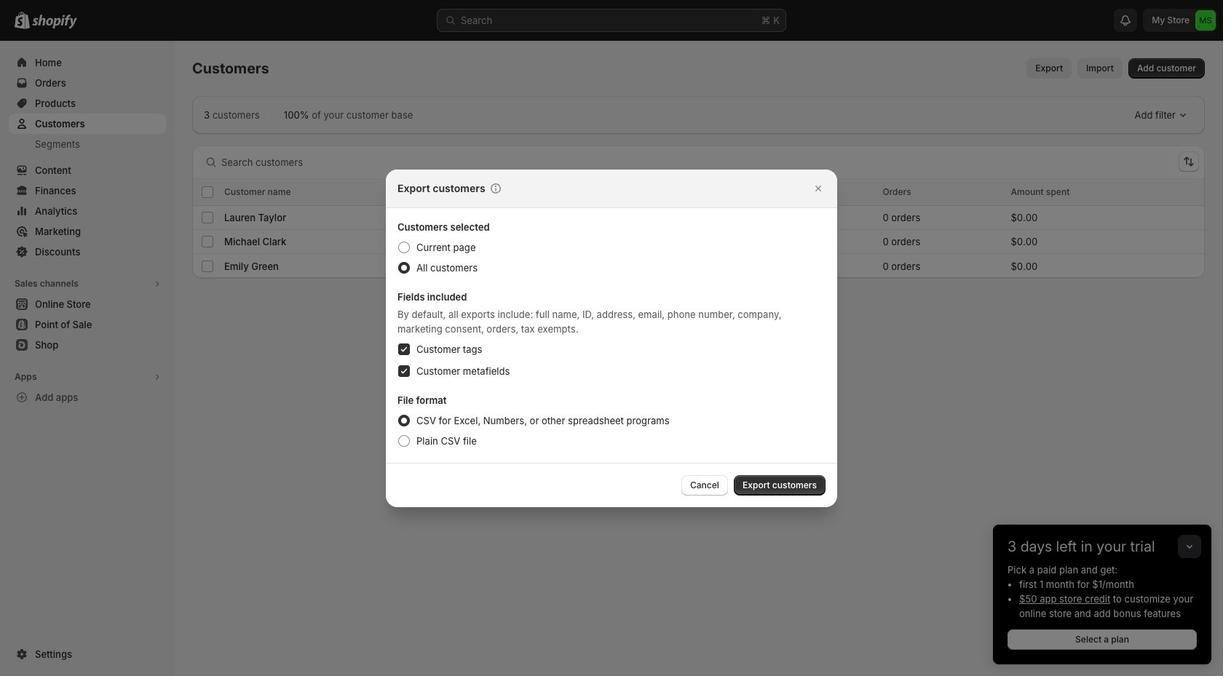 Task type: describe. For each thing, give the bounding box(es) containing it.
shopify image
[[32, 15, 77, 29]]



Task type: vqa. For each thing, say whether or not it's contained in the screenshot.
'SEARCH COLLECTIONS' text field
no



Task type: locate. For each thing, give the bounding box(es) containing it.
dialog
[[0, 169, 1224, 507]]



